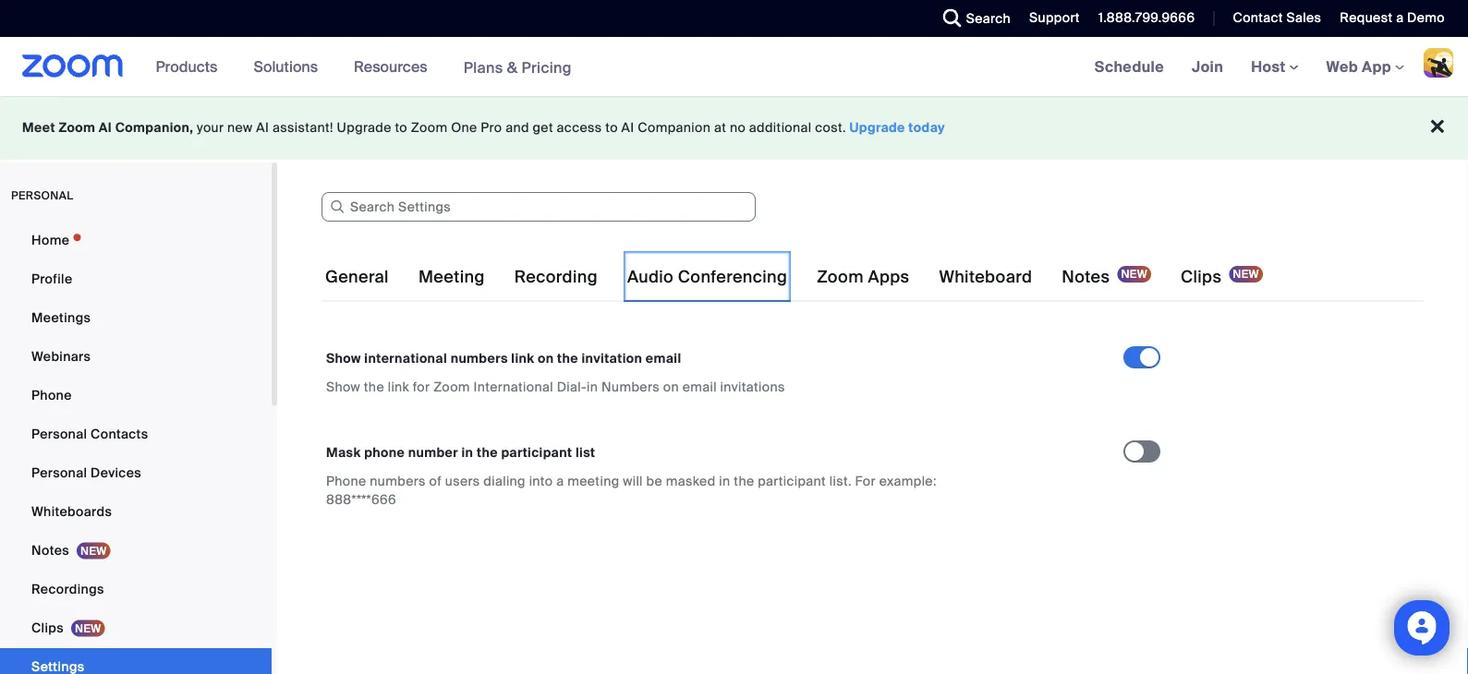 Task type: vqa. For each thing, say whether or not it's contained in the screenshot.
second menu item
no



Task type: locate. For each thing, give the bounding box(es) containing it.
0 horizontal spatial in
[[462, 444, 474, 461]]

demo
[[1408, 9, 1446, 26]]

0 horizontal spatial notes
[[31, 542, 69, 559]]

1 personal from the top
[[31, 426, 87, 443]]

2 upgrade from the left
[[850, 119, 906, 136]]

Search Settings text field
[[322, 192, 756, 222]]

contact sales link
[[1220, 0, 1327, 37], [1233, 9, 1322, 26]]

1 horizontal spatial ai
[[256, 119, 269, 136]]

on right numbers
[[663, 378, 679, 396]]

zoom
[[59, 119, 95, 136], [411, 119, 448, 136], [817, 267, 864, 288], [434, 378, 470, 396]]

web
[[1327, 57, 1359, 76]]

plans & pricing
[[464, 58, 572, 77]]

2 show from the top
[[326, 378, 360, 396]]

0 vertical spatial on
[[538, 350, 554, 367]]

contacts
[[91, 426, 148, 443]]

1 to from the left
[[395, 119, 408, 136]]

international
[[364, 350, 447, 367]]

in
[[587, 378, 598, 396], [462, 444, 474, 461], [719, 473, 731, 490]]

dialing
[[484, 473, 526, 490]]

personal
[[31, 426, 87, 443], [31, 464, 87, 482]]

solutions button
[[254, 37, 326, 96]]

numbers up the "international"
[[451, 350, 508, 367]]

personal up personal devices
[[31, 426, 87, 443]]

1 vertical spatial email
[[683, 378, 717, 396]]

schedule
[[1095, 57, 1165, 76]]

notes link
[[0, 532, 272, 569]]

1 show from the top
[[326, 350, 361, 367]]

sales
[[1287, 9, 1322, 26]]

plans
[[464, 58, 503, 77]]

phone up 888****666 on the bottom
[[326, 473, 367, 490]]

zoom apps
[[817, 267, 910, 288]]

notes inside tabs of my account settings page tab list
[[1062, 267, 1110, 288]]

phone for phone numbers of users dialing into a meeting will be masked in the participant list. for example: 888****666
[[326, 473, 367, 490]]

0 horizontal spatial to
[[395, 119, 408, 136]]

phone down webinars
[[31, 387, 72, 404]]

ai left companion,
[[99, 119, 112, 136]]

home
[[31, 232, 70, 249]]

meeting
[[568, 473, 620, 490]]

support link
[[1016, 0, 1085, 37], [1030, 9, 1080, 26]]

1 vertical spatial show
[[326, 378, 360, 396]]

1 vertical spatial link
[[388, 378, 410, 396]]

1 vertical spatial a
[[557, 473, 564, 490]]

in up users
[[462, 444, 474, 461]]

upgrade down product information navigation
[[337, 119, 392, 136]]

be
[[647, 473, 663, 490]]

participant
[[501, 444, 572, 461], [758, 473, 826, 490]]

0 vertical spatial show
[[326, 350, 361, 367]]

show up mask
[[326, 378, 360, 396]]

1 horizontal spatial clips
[[1181, 267, 1222, 288]]

1 horizontal spatial upgrade
[[850, 119, 906, 136]]

2 ai from the left
[[256, 119, 269, 136]]

devices
[[91, 464, 141, 482]]

0 horizontal spatial email
[[646, 350, 682, 367]]

join link
[[1178, 37, 1238, 96]]

0 vertical spatial a
[[1397, 9, 1404, 26]]

0 horizontal spatial phone
[[31, 387, 72, 404]]

meetings navigation
[[1081, 37, 1469, 98]]

participant inside phone numbers of users dialing into a meeting will be masked in the participant list. for example: 888****666
[[758, 473, 826, 490]]

access
[[557, 119, 602, 136]]

0 vertical spatial personal
[[31, 426, 87, 443]]

the
[[557, 350, 579, 367], [364, 378, 384, 396], [477, 444, 498, 461], [734, 473, 755, 490]]

a left demo
[[1397, 9, 1404, 26]]

2 vertical spatial in
[[719, 473, 731, 490]]

numbers inside phone numbers of users dialing into a meeting will be masked in the participant list. for example: 888****666
[[370, 473, 426, 490]]

on up show the link for zoom international dial-in numbers on email invitations
[[538, 350, 554, 367]]

numbers
[[602, 378, 660, 396]]

0 horizontal spatial numbers
[[370, 473, 426, 490]]

1 vertical spatial clips
[[31, 620, 64, 637]]

1 horizontal spatial in
[[587, 378, 598, 396]]

1 vertical spatial numbers
[[370, 473, 426, 490]]

ai left companion
[[622, 119, 635, 136]]

upgrade
[[337, 119, 392, 136], [850, 119, 906, 136]]

0 horizontal spatial clips
[[31, 620, 64, 637]]

1 horizontal spatial link
[[511, 350, 535, 367]]

2 personal from the top
[[31, 464, 87, 482]]

zoom left apps
[[817, 267, 864, 288]]

to
[[395, 119, 408, 136], [606, 119, 618, 136]]

a right into
[[557, 473, 564, 490]]

on
[[538, 350, 554, 367], [663, 378, 679, 396]]

0 vertical spatial phone
[[31, 387, 72, 404]]

1 horizontal spatial to
[[606, 119, 618, 136]]

app
[[1362, 57, 1392, 76]]

for
[[413, 378, 430, 396]]

show left international
[[326, 350, 361, 367]]

1 horizontal spatial a
[[1397, 9, 1404, 26]]

zoom inside tabs of my account settings page tab list
[[817, 267, 864, 288]]

whiteboards
[[31, 503, 112, 520]]

1 vertical spatial participant
[[758, 473, 826, 490]]

clips
[[1181, 267, 1222, 288], [31, 620, 64, 637]]

search button
[[930, 0, 1016, 37]]

phone inside phone numbers of users dialing into a meeting will be masked in the participant list. for example: 888****666
[[326, 473, 367, 490]]

mask phone number in the participant list
[[326, 444, 596, 461]]

meeting
[[419, 267, 485, 288]]

into
[[529, 473, 553, 490]]

2 horizontal spatial ai
[[622, 119, 635, 136]]

link up the "international"
[[511, 350, 535, 367]]

plans & pricing link
[[464, 58, 572, 77], [464, 58, 572, 77]]

personal up whiteboards
[[31, 464, 87, 482]]

in right "masked"
[[719, 473, 731, 490]]

email up numbers
[[646, 350, 682, 367]]

show for show international numbers link on the invitation email
[[326, 350, 361, 367]]

whiteboards link
[[0, 494, 272, 531]]

participant left list.
[[758, 473, 826, 490]]

banner containing products
[[0, 37, 1469, 98]]

banner
[[0, 37, 1469, 98]]

in down invitation
[[587, 378, 598, 396]]

the right "masked"
[[734, 473, 755, 490]]

1 horizontal spatial notes
[[1062, 267, 1110, 288]]

webinars link
[[0, 338, 272, 375]]

zoom right meet
[[59, 119, 95, 136]]

to down 'resources' dropdown button
[[395, 119, 408, 136]]

in inside phone numbers of users dialing into a meeting will be masked in the participant list. for example: 888****666
[[719, 473, 731, 490]]

0 vertical spatial notes
[[1062, 267, 1110, 288]]

request a demo link
[[1327, 0, 1469, 37], [1340, 9, 1446, 26]]

number
[[408, 444, 458, 461]]

request a demo
[[1340, 9, 1446, 26]]

masked
[[666, 473, 716, 490]]

0 vertical spatial numbers
[[451, 350, 508, 367]]

invitations
[[721, 378, 785, 396]]

1 horizontal spatial phone
[[326, 473, 367, 490]]

1 vertical spatial notes
[[31, 542, 69, 559]]

pricing
[[522, 58, 572, 77]]

0 vertical spatial clips
[[1181, 267, 1222, 288]]

companion,
[[115, 119, 193, 136]]

1 vertical spatial personal
[[31, 464, 87, 482]]

0 horizontal spatial participant
[[501, 444, 572, 461]]

1 horizontal spatial participant
[[758, 473, 826, 490]]

zoom left one
[[411, 119, 448, 136]]

resources button
[[354, 37, 436, 96]]

request
[[1340, 9, 1393, 26]]

1 vertical spatial on
[[663, 378, 679, 396]]

clips inside personal menu menu
[[31, 620, 64, 637]]

resources
[[354, 57, 428, 76]]

email left invitations
[[683, 378, 717, 396]]

0 horizontal spatial a
[[557, 473, 564, 490]]

0 horizontal spatial upgrade
[[337, 119, 392, 136]]

a
[[1397, 9, 1404, 26], [557, 473, 564, 490]]

phone link
[[0, 377, 272, 414]]

host
[[1252, 57, 1290, 76]]

product information navigation
[[142, 37, 586, 98]]

1.888.799.9666 button
[[1085, 0, 1200, 37], [1099, 9, 1195, 26]]

to right access
[[606, 119, 618, 136]]

phone inside personal menu menu
[[31, 387, 72, 404]]

notes
[[1062, 267, 1110, 288], [31, 542, 69, 559]]

2 horizontal spatial in
[[719, 473, 731, 490]]

the up dialing
[[477, 444, 498, 461]]

0 vertical spatial link
[[511, 350, 535, 367]]

numbers down phone
[[370, 473, 426, 490]]

upgrade right cost. at the right top of the page
[[850, 119, 906, 136]]

1 horizontal spatial numbers
[[451, 350, 508, 367]]

personal devices link
[[0, 455, 272, 492]]

no
[[730, 119, 746, 136]]

888****666
[[326, 491, 397, 508]]

0 vertical spatial participant
[[501, 444, 572, 461]]

personal contacts
[[31, 426, 148, 443]]

profile picture image
[[1424, 48, 1454, 78]]

cost.
[[815, 119, 846, 136]]

home link
[[0, 222, 272, 259]]

0 vertical spatial in
[[587, 378, 598, 396]]

participant up into
[[501, 444, 572, 461]]

numbers
[[451, 350, 508, 367], [370, 473, 426, 490]]

0 horizontal spatial ai
[[99, 119, 112, 136]]

ai right new
[[256, 119, 269, 136]]

1.888.799.9666
[[1099, 9, 1195, 26]]

general
[[325, 267, 389, 288]]

pro
[[481, 119, 502, 136]]

1 vertical spatial phone
[[326, 473, 367, 490]]

link left for
[[388, 378, 410, 396]]

notes inside personal menu menu
[[31, 542, 69, 559]]



Task type: describe. For each thing, give the bounding box(es) containing it.
list
[[576, 444, 596, 461]]

audio conferencing
[[627, 267, 788, 288]]

webinars
[[31, 348, 91, 365]]

host button
[[1252, 57, 1299, 76]]

additional
[[749, 119, 812, 136]]

the up dial-
[[557, 350, 579, 367]]

products
[[156, 57, 218, 76]]

will
[[623, 473, 643, 490]]

a inside phone numbers of users dialing into a meeting will be masked in the participant list. for example: 888****666
[[557, 473, 564, 490]]

contact sales
[[1233, 9, 1322, 26]]

1 ai from the left
[[99, 119, 112, 136]]

personal
[[11, 189, 73, 203]]

personal for personal contacts
[[31, 426, 87, 443]]

show the link for zoom international dial-in numbers on email invitations
[[326, 378, 785, 396]]

mask
[[326, 444, 361, 461]]

audio
[[627, 267, 674, 288]]

solutions
[[254, 57, 318, 76]]

today
[[909, 119, 946, 136]]

1 horizontal spatial on
[[663, 378, 679, 396]]

1 vertical spatial in
[[462, 444, 474, 461]]

one
[[451, 119, 477, 136]]

3 ai from the left
[[622, 119, 635, 136]]

1 upgrade from the left
[[337, 119, 392, 136]]

2 to from the left
[[606, 119, 618, 136]]

join
[[1192, 57, 1224, 76]]

personal menu menu
[[0, 222, 272, 675]]

web app button
[[1327, 57, 1405, 76]]

the down international
[[364, 378, 384, 396]]

support
[[1030, 9, 1080, 26]]

get
[[533, 119, 554, 136]]

0 vertical spatial email
[[646, 350, 682, 367]]

zoom right for
[[434, 378, 470, 396]]

recordings link
[[0, 571, 272, 608]]

0 horizontal spatial link
[[388, 378, 410, 396]]

phone
[[364, 444, 405, 461]]

schedule link
[[1081, 37, 1178, 96]]

the inside phone numbers of users dialing into a meeting will be masked in the participant list. for example: 888****666
[[734, 473, 755, 490]]

example:
[[880, 473, 937, 490]]

personal devices
[[31, 464, 141, 482]]

products button
[[156, 37, 226, 96]]

web app
[[1327, 57, 1392, 76]]

profile link
[[0, 261, 272, 298]]

recording
[[515, 267, 598, 288]]

meet zoom ai companion, footer
[[0, 96, 1469, 160]]

show international numbers link on the invitation email
[[326, 350, 682, 367]]

your
[[197, 119, 224, 136]]

clips link
[[0, 610, 272, 647]]

&
[[507, 58, 518, 77]]

clips inside tabs of my account settings page tab list
[[1181, 267, 1222, 288]]

and
[[506, 119, 529, 136]]

meet
[[22, 119, 55, 136]]

of
[[429, 473, 442, 490]]

meet zoom ai companion, your new ai assistant! upgrade to zoom one pro and get access to ai companion at no additional cost. upgrade today
[[22, 119, 946, 136]]

search
[[967, 10, 1011, 27]]

meetings link
[[0, 299, 272, 336]]

assistant!
[[273, 119, 333, 136]]

users
[[445, 473, 480, 490]]

1 horizontal spatial email
[[683, 378, 717, 396]]

recordings
[[31, 581, 104, 598]]

meetings
[[31, 309, 91, 326]]

tabs of my account settings page tab list
[[322, 251, 1267, 303]]

personal for personal devices
[[31, 464, 87, 482]]

show for show the link for zoom international dial-in numbers on email invitations
[[326, 378, 360, 396]]

apps
[[868, 267, 910, 288]]

new
[[227, 119, 253, 136]]

dial-
[[557, 378, 587, 396]]

0 horizontal spatial on
[[538, 350, 554, 367]]

list.
[[830, 473, 852, 490]]

contact
[[1233, 9, 1284, 26]]

phone numbers of users dialing into a meeting will be masked in the participant list. for example: 888****666
[[326, 473, 937, 508]]

invitation
[[582, 350, 643, 367]]

companion
[[638, 119, 711, 136]]

phone for phone
[[31, 387, 72, 404]]

zoom logo image
[[22, 55, 123, 78]]

international
[[474, 378, 554, 396]]

at
[[714, 119, 727, 136]]

personal contacts link
[[0, 416, 272, 453]]

whiteboard
[[939, 267, 1033, 288]]

for
[[855, 473, 876, 490]]



